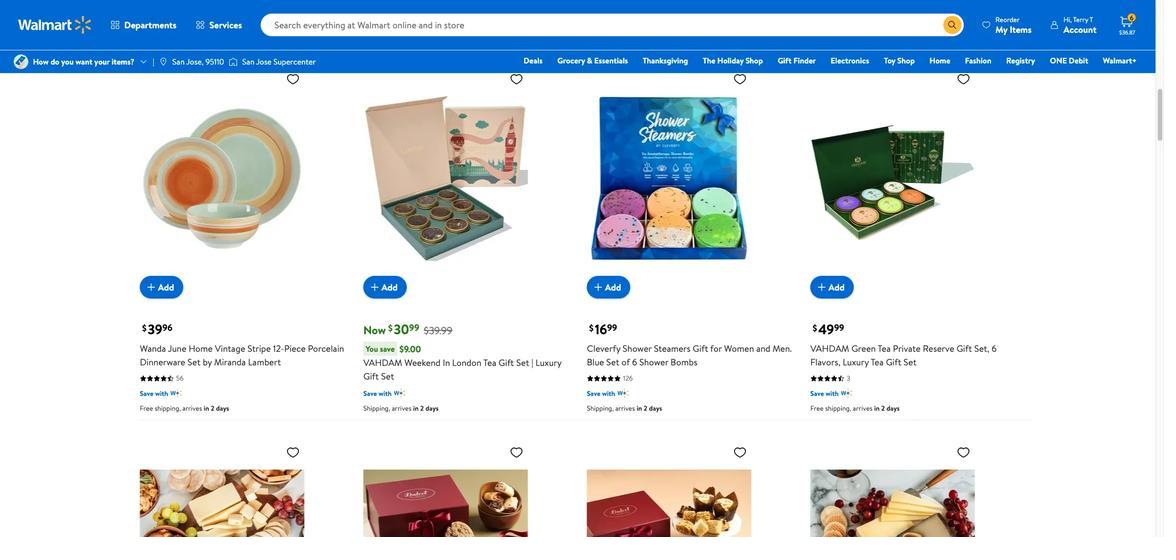 Task type: describe. For each thing, give the bounding box(es) containing it.
supercenter
[[273, 56, 316, 67]]

add to favorites list, vahdam weekend in london tea gift set | luxury gift set image
[[510, 72, 523, 87]]

holiday
[[717, 55, 744, 66]]

save
[[380, 344, 395, 355]]

free shipping, arrives in 2 days for 49
[[810, 404, 900, 414]]

one debit
[[1050, 55, 1088, 66]]

vintage
[[215, 343, 245, 356]]

grocery & essentials
[[557, 55, 628, 66]]

vahdam inside vahdam green tea private reserve gift set, 6 flavors, luxury tea gift set
[[810, 343, 849, 356]]

vahdam green tea private reserve gift set, 6 flavors, luxury tea gift set
[[810, 343, 997, 369]]

and
[[756, 343, 770, 356]]

san for san jose supercenter
[[242, 56, 255, 67]]

vahdam green tea private reserve gift set, 6 flavors, luxury tea gift set image
[[810, 68, 975, 290]]

walmart plus image for 49
[[841, 388, 852, 400]]

6 inside vahdam green tea private reserve gift set, 6 flavors, luxury tea gift set
[[992, 343, 997, 356]]

$ 16 99
[[589, 320, 617, 339]]

you
[[366, 344, 378, 355]]

want
[[76, 56, 92, 67]]

do
[[51, 56, 59, 67]]

essentials
[[594, 55, 628, 66]]

12-
[[273, 343, 284, 356]]

thanksgiving
[[643, 55, 688, 66]]

16
[[595, 320, 607, 339]]

$ for 39
[[142, 322, 147, 335]]

reserve
[[923, 343, 954, 356]]

in
[[443, 357, 450, 370]]

add to favorites list, igourmet the best of europe cheese assortment (2 pound) - finest gourmet european cheeses - a variety of french cheese, english cheese, italian cheese, and spanish cheese image
[[957, 446, 970, 460]]

shipping, arrives in 2 days for $39.99
[[363, 404, 439, 414]]

0 vertical spatial |
[[153, 56, 154, 67]]

0 horizontal spatial shipping,
[[140, 17, 167, 26]]

porcelain
[[308, 343, 344, 356]]

save with for 49
[[810, 389, 839, 399]]

san for san jose, 95110
[[172, 56, 185, 67]]

$9.00
[[399, 343, 421, 356]]

0 vertical spatial 6
[[1130, 13, 1134, 23]]

how do you want your items?
[[33, 56, 134, 67]]

free for 49
[[810, 404, 824, 414]]

registry
[[1006, 55, 1035, 66]]

items
[[1010, 23, 1032, 35]]

gift finder link
[[773, 54, 821, 67]]

you
[[61, 56, 74, 67]]

toy
[[884, 55, 895, 66]]

add button for 39
[[140, 277, 183, 299]]

deals
[[524, 55, 543, 66]]

Search search field
[[261, 14, 964, 36]]

home link
[[924, 54, 956, 67]]

weekend
[[404, 357, 441, 370]]

services
[[209, 19, 242, 31]]

49
[[818, 320, 834, 339]]

set for 6
[[606, 357, 619, 369]]

add to favorites list, dulcet dessert gift basket -  cookies variety pack of 4 flavors and rugelach- perfect gift baskets for birthday gift, wedding gift & special occasions image
[[510, 446, 523, 460]]

walmart+
[[1103, 55, 1137, 66]]

grocery & essentials link
[[552, 54, 633, 67]]

one debit link
[[1045, 54, 1093, 67]]

lambert
[[248, 357, 281, 369]]

gift right "london"
[[499, 357, 514, 370]]

$ 49 99
[[813, 320, 844, 339]]

3
[[847, 374, 850, 384]]

1 shop from the left
[[746, 55, 763, 66]]

finder
[[793, 55, 816, 66]]

6 inside cleverfy shower steamers gift for women and men. blue set of 6 shower bombs
[[632, 357, 637, 369]]

blue
[[587, 357, 604, 369]]

shipping, for 49
[[825, 404, 851, 414]]

gift down private
[[886, 357, 901, 369]]

luxury inside you save $9.00 vahdam weekend in london tea gift set | luxury gift set
[[535, 357, 562, 370]]

$ for 49
[[813, 322, 817, 335]]

56
[[176, 374, 184, 384]]

igourmet food sampler gift box filled with international specialties - christmas perfect - includes an assortment of gourmet world cheeses, crackers and sides image
[[140, 442, 304, 538]]

0 vertical spatial shower
[[623, 343, 652, 356]]

add button for $39.99
[[363, 277, 407, 299]]

99 for 49
[[834, 322, 844, 335]]

june
[[168, 343, 186, 356]]

gift left the finder
[[778, 55, 792, 66]]

wanda june home vintage stripe 12-piece porcelain dinnerware set by miranda lambert
[[140, 343, 344, 369]]

save for 49
[[810, 389, 824, 399]]

set inside vahdam green tea private reserve gift set, 6 flavors, luxury tea gift set
[[904, 357, 917, 369]]

reorder
[[996, 14, 1020, 24]]

save with for 39
[[140, 389, 168, 399]]

$36.87
[[1119, 28, 1135, 36]]

2 2 from the left
[[420, 404, 424, 414]]

for
[[710, 343, 722, 356]]

add for 39
[[158, 282, 174, 294]]

shipping, arrives in 3+ days
[[140, 17, 219, 26]]

save for $39.99
[[363, 389, 377, 399]]

san jose supercenter
[[242, 56, 316, 67]]

set,
[[974, 343, 990, 356]]

add to cart image for $39.99
[[368, 281, 382, 295]]

add to favorites list, vahdam green tea private reserve gift set, 6 flavors, luxury tea gift set image
[[957, 72, 970, 87]]

san jose, 95110
[[172, 56, 224, 67]]

miranda
[[214, 357, 246, 369]]

96
[[162, 322, 172, 335]]

teen
[[144, 33, 158, 43]]

private
[[893, 343, 921, 356]]

126
[[623, 374, 633, 384]]

deals link
[[519, 54, 548, 67]]

my
[[996, 23, 1008, 35]]

toy shop
[[884, 55, 915, 66]]

debit
[[1069, 55, 1088, 66]]

1 vertical spatial shower
[[639, 357, 668, 369]]

now
[[363, 323, 386, 339]]

shipping, for 16
[[587, 404, 614, 414]]

2 shop from the left
[[897, 55, 915, 66]]

 image for how
[[14, 54, 28, 69]]

save for 16
[[587, 389, 601, 399]]

add button for 16
[[587, 277, 630, 299]]

t
[[1090, 14, 1093, 24]]

services button
[[186, 11, 252, 39]]

Walmart Site-Wide search field
[[261, 14, 964, 36]]

grocery
[[557, 55, 585, 66]]

tea down the green
[[871, 357, 884, 369]]

1 2 from the left
[[211, 404, 214, 414]]

dulcet gift basket deluxe gourmet food gift basket: prime delivery for holiday men and women: includes assorted brownies, crumb cakes rugelach, and muffins. great gift idea! image
[[587, 442, 751, 538]]

gift inside cleverfy shower steamers gift for women and men. blue set of 6 shower bombs
[[693, 343, 708, 356]]

add button for 49
[[810, 277, 854, 299]]

$39.99
[[424, 324, 452, 338]]

add for 49
[[829, 282, 845, 294]]

wanda
[[140, 343, 166, 356]]

terry
[[1073, 14, 1088, 24]]

vahdam inside you save $9.00 vahdam weekend in london tea gift set | luxury gift set
[[363, 357, 402, 370]]



Task type: locate. For each thing, give the bounding box(es) containing it.
cleverfy shower steamers gift for women and men. blue set of 6 shower bombs
[[587, 343, 792, 369]]

0 horizontal spatial luxury
[[535, 357, 562, 370]]

3+
[[197, 17, 204, 26]]

add button up '$ 16 99' at the right bottom
[[587, 277, 630, 299]]

shop right the toy
[[897, 55, 915, 66]]

4 save from the left
[[810, 389, 824, 399]]

4 walmart plus image from the left
[[841, 388, 852, 400]]

shipping, arrives in 2 days down the weekend
[[363, 404, 439, 414]]

0 horizontal spatial shop
[[746, 55, 763, 66]]

shipping, down 56
[[155, 404, 181, 414]]

1 horizontal spatial shipping,
[[363, 404, 390, 414]]

1 horizontal spatial  image
[[229, 56, 238, 68]]

free down dinnerware
[[140, 404, 153, 414]]

add button up now
[[363, 277, 407, 299]]

gift
[[778, 55, 792, 66], [693, 343, 708, 356], [957, 343, 972, 356], [886, 357, 901, 369], [499, 357, 514, 370], [363, 371, 379, 383]]

gift left for
[[693, 343, 708, 356]]

save with for $39.99
[[363, 389, 392, 399]]

hi, terry t account
[[1064, 14, 1097, 35]]

of
[[622, 357, 630, 369]]

1 shipping, arrives in 2 days from the left
[[363, 404, 439, 414]]

walmart plus image for $39.99
[[394, 388, 405, 400]]

99 for 16
[[607, 322, 617, 335]]

save with for 16
[[587, 389, 615, 399]]

search icon image
[[948, 20, 957, 29]]

$ left 39
[[142, 322, 147, 335]]

2 horizontal spatial 6
[[1130, 13, 1134, 23]]

shipping, down 3
[[825, 404, 851, 414]]

add for 16
[[605, 282, 621, 294]]

hi,
[[1064, 14, 1072, 24]]

2 with from the left
[[379, 389, 392, 399]]

add up $ 49 99
[[829, 282, 845, 294]]

how
[[33, 56, 49, 67]]

set
[[188, 357, 201, 369], [606, 357, 619, 369], [904, 357, 917, 369], [516, 357, 529, 370], [381, 371, 394, 383]]

walmart plus image down 3
[[841, 388, 852, 400]]

cleverfy shower steamers gift for women and men. blue set of 6 shower bombs image
[[587, 68, 751, 290]]

add to favorites list, wanda june home vintage stripe 12-piece porcelain dinnerware set by miranda lambert image
[[286, 72, 300, 87]]

1 save with from the left
[[140, 389, 168, 399]]

vahdam
[[810, 343, 849, 356], [363, 357, 402, 370]]

your
[[94, 56, 110, 67]]

set left by
[[188, 357, 201, 369]]

with down 'flavors,'
[[826, 389, 839, 399]]

2 free from the left
[[810, 404, 824, 414]]

4 add to cart image from the left
[[815, 281, 829, 295]]

3 2 from the left
[[644, 404, 647, 414]]

0 vertical spatial vahdam
[[810, 343, 849, 356]]

flavors,
[[810, 357, 841, 369]]

free
[[140, 404, 153, 414], [810, 404, 824, 414]]

2
[[211, 404, 214, 414], [420, 404, 424, 414], [644, 404, 647, 414], [881, 404, 885, 414]]

now $ 30 99 $39.99
[[363, 320, 452, 339]]

steamers
[[654, 343, 691, 356]]

shipping, arrives in 2 days for 16
[[587, 404, 662, 414]]

1 horizontal spatial 99
[[607, 322, 617, 335]]

4 with from the left
[[826, 389, 839, 399]]

save with down 'flavors,'
[[810, 389, 839, 399]]

1 horizontal spatial luxury
[[843, 357, 869, 369]]

3 add button from the left
[[587, 277, 630, 299]]

1 horizontal spatial home
[[930, 55, 950, 66]]

add to cart image for 49
[[815, 281, 829, 295]]

shop
[[746, 55, 763, 66], [897, 55, 915, 66]]

igourmet the best of europe cheese assortment (2 pound) - finest gourmet european cheeses - a variety of french cheese, english cheese, italian cheese, and spanish cheese image
[[810, 442, 975, 538]]

save
[[140, 389, 153, 399], [363, 389, 377, 399], [587, 389, 601, 399], [810, 389, 824, 399]]

add to cart image for 39
[[144, 281, 158, 295]]

set down save
[[381, 371, 394, 383]]

wanda june home vintage stripe 12-piece porcelain dinnerware set by miranda lambert image
[[140, 68, 304, 290]]

$ left 30
[[388, 322, 393, 335]]

home inside wanda june home vintage stripe 12-piece porcelain dinnerware set by miranda lambert
[[189, 343, 213, 356]]

the holiday shop link
[[698, 54, 768, 67]]

0 horizontal spatial free
[[140, 404, 153, 414]]

with for 39
[[155, 389, 168, 399]]

|
[[153, 56, 154, 67], [531, 357, 533, 370]]

free for 39
[[140, 404, 153, 414]]

save down 'flavors,'
[[810, 389, 824, 399]]

$ inside $ 49 99
[[813, 322, 817, 335]]

1 free shipping, arrives in 2 days from the left
[[140, 404, 229, 414]]

add to cart image up now
[[368, 281, 382, 295]]

dulcet dessert gift basket -  cookies variety pack of 4 flavors and rugelach- perfect gift baskets for birthday gift, wedding gift & special occasions image
[[363, 442, 528, 538]]

1 with from the left
[[155, 389, 168, 399]]

0 horizontal spatial 6
[[632, 357, 637, 369]]

items?
[[112, 56, 134, 67]]

1 $ from the left
[[142, 322, 147, 335]]

2 free shipping, arrives in 2 days from the left
[[810, 404, 900, 414]]

1 shipping, from the left
[[155, 404, 181, 414]]

set inside cleverfy shower steamers gift for women and men. blue set of 6 shower bombs
[[606, 357, 619, 369]]

fashion link
[[960, 54, 997, 67]]

san left jose
[[242, 56, 255, 67]]

3 with from the left
[[602, 389, 615, 399]]

39
[[148, 320, 162, 339]]

san left jose,
[[172, 56, 185, 67]]

0 horizontal spatial shipping,
[[155, 404, 181, 414]]

4 add from the left
[[829, 282, 845, 294]]

1 horizontal spatial shipping,
[[825, 404, 851, 414]]

add to favorites list, dulcet gift basket deluxe gourmet food gift basket: prime delivery for holiday men and women: includes assorted brownies, crumb cakes rugelach, and muffins. great gift idea! image
[[733, 446, 747, 460]]

$ left 49
[[813, 322, 817, 335]]

tea right "london"
[[483, 357, 496, 370]]

thanksgiving link
[[638, 54, 693, 67]]

walmart plus image down the weekend
[[394, 388, 405, 400]]

 image for san
[[229, 56, 238, 68]]

shipping, arrives in 2 days
[[363, 404, 439, 414], [587, 404, 662, 414]]

2 shipping, from the left
[[825, 404, 851, 414]]

add to cart image up 39
[[144, 281, 158, 295]]

 image left how
[[14, 54, 28, 69]]

add button up $ 49 99
[[810, 277, 854, 299]]

0 horizontal spatial |
[[153, 56, 154, 67]]

free shipping, arrives in 2 days down 56
[[140, 404, 229, 414]]

shipping,
[[140, 17, 167, 26], [363, 404, 390, 414], [587, 404, 614, 414]]

6 right set,
[[992, 343, 997, 356]]

2 add from the left
[[382, 282, 398, 294]]

1 horizontal spatial shop
[[897, 55, 915, 66]]

walmart plus image for 16
[[617, 388, 629, 400]]

add button
[[140, 277, 183, 299], [363, 277, 407, 299], [587, 277, 630, 299], [810, 277, 854, 299]]

cleverfy
[[587, 343, 620, 356]]

0 horizontal spatial 99
[[409, 322, 419, 335]]

free down 'flavors,'
[[810, 404, 824, 414]]

2 add button from the left
[[363, 277, 407, 299]]

add to favorites list, cleverfy shower steamers gift for women and men. blue set of 6 shower bombs image
[[733, 72, 747, 87]]

1 horizontal spatial |
[[531, 357, 533, 370]]

shower
[[623, 343, 652, 356], [639, 357, 668, 369]]

shipping, for $39.99
[[363, 404, 390, 414]]

jose,
[[186, 56, 204, 67]]

3 99 from the left
[[834, 322, 844, 335]]

1 vertical spatial home
[[189, 343, 213, 356]]

green
[[852, 343, 876, 356]]

$ 39 96
[[142, 320, 172, 339]]

 image
[[14, 54, 28, 69], [229, 56, 238, 68]]

with for $39.99
[[379, 389, 392, 399]]

 image
[[159, 57, 168, 66]]

departments button
[[101, 11, 186, 39]]

1 horizontal spatial vahdam
[[810, 343, 849, 356]]

2 horizontal spatial 99
[[834, 322, 844, 335]]

99 up cleverfy
[[607, 322, 617, 335]]

1 99 from the left
[[409, 322, 419, 335]]

1 free from the left
[[140, 404, 153, 414]]

2 horizontal spatial shipping,
[[587, 404, 614, 414]]

fashion
[[965, 55, 991, 66]]

vahdam weekend in london tea gift set | luxury gift set image
[[363, 68, 528, 290]]

set left of
[[606, 357, 619, 369]]

0 horizontal spatial vahdam
[[363, 357, 402, 370]]

1 horizontal spatial san
[[242, 56, 255, 67]]

1 horizontal spatial 6
[[992, 343, 997, 356]]

4 add button from the left
[[810, 277, 854, 299]]

toy shop link
[[879, 54, 920, 67]]

departments
[[124, 19, 176, 31]]

3 save from the left
[[587, 389, 601, 399]]

luxury left the blue
[[535, 357, 562, 370]]

reorder my items
[[996, 14, 1032, 35]]

add to cart image up 49
[[815, 281, 829, 295]]

tea inside you save $9.00 vahdam weekend in london tea gift set | luxury gift set
[[483, 357, 496, 370]]

1 add to cart image from the left
[[144, 281, 158, 295]]

one
[[1050, 55, 1067, 66]]

6 up $36.87
[[1130, 13, 1134, 23]]

4 save with from the left
[[810, 389, 839, 399]]

0 horizontal spatial free shipping, arrives in 2 days
[[140, 404, 229, 414]]

save down you
[[363, 389, 377, 399]]

the holiday shop
[[703, 55, 763, 66]]

gift finder
[[778, 55, 816, 66]]

2 walmart plus image from the left
[[394, 388, 405, 400]]

1 vertical spatial 6
[[992, 343, 997, 356]]

shop up add to favorites list, cleverfy shower steamers gift for women and men. blue set of 6 shower bombs image
[[746, 55, 763, 66]]

walmart image
[[18, 16, 92, 34]]

4 2 from the left
[[881, 404, 885, 414]]

walmart plus image
[[170, 388, 182, 400], [394, 388, 405, 400], [617, 388, 629, 400], [841, 388, 852, 400]]

$ left 16
[[589, 322, 594, 335]]

2 san from the left
[[242, 56, 255, 67]]

99 inside $ 49 99
[[834, 322, 844, 335]]

3 add from the left
[[605, 282, 621, 294]]

2 $ from the left
[[388, 322, 393, 335]]

electronics
[[831, 55, 869, 66]]

shower up of
[[623, 343, 652, 356]]

tea right the green
[[878, 343, 891, 356]]

free shipping, arrives in 2 days
[[140, 404, 229, 414], [810, 404, 900, 414]]

1 save from the left
[[140, 389, 153, 399]]

add up '$ 16 99' at the right bottom
[[605, 282, 621, 294]]

women
[[724, 343, 754, 356]]

2 99 from the left
[[607, 322, 617, 335]]

set right "london"
[[516, 357, 529, 370]]

the
[[703, 55, 715, 66]]

luxury inside vahdam green tea private reserve gift set, 6 flavors, luxury tea gift set
[[843, 357, 869, 369]]

1 vertical spatial vahdam
[[363, 357, 402, 370]]

1 san from the left
[[172, 56, 185, 67]]

$ for 16
[[589, 322, 594, 335]]

1 add button from the left
[[140, 277, 183, 299]]

with
[[155, 389, 168, 399], [379, 389, 392, 399], [602, 389, 615, 399], [826, 389, 839, 399]]

| inside you save $9.00 vahdam weekend in london tea gift set | luxury gift set
[[531, 357, 533, 370]]

luxury
[[843, 357, 869, 369], [535, 357, 562, 370]]

$ inside $ 39 96
[[142, 322, 147, 335]]

&
[[587, 55, 592, 66]]

$ inside now $ 30 99 $39.99
[[388, 322, 393, 335]]

walmart plus image for 39
[[170, 388, 182, 400]]

save with down you
[[363, 389, 392, 399]]

0 horizontal spatial san
[[172, 56, 185, 67]]

add to favorites list, igourmet food sampler gift box filled with international specialties - christmas perfect - includes an assortment of gourmet world cheeses, crackers and sides image
[[286, 446, 300, 460]]

stripe
[[247, 343, 271, 356]]

2 add to cart image from the left
[[368, 281, 382, 295]]

shipping,
[[155, 404, 181, 414], [825, 404, 851, 414]]

2 shipping, arrives in 2 days from the left
[[587, 404, 662, 414]]

by
[[203, 357, 212, 369]]

1 horizontal spatial free
[[810, 404, 824, 414]]

1 vertical spatial |
[[531, 357, 533, 370]]

99 inside now $ 30 99 $39.99
[[409, 322, 419, 335]]

save down the blue
[[587, 389, 601, 399]]

save with down the blue
[[587, 389, 615, 399]]

san
[[172, 56, 185, 67], [242, 56, 255, 67]]

3 walmart plus image from the left
[[617, 388, 629, 400]]

electronics link
[[826, 54, 874, 67]]

6 right of
[[632, 357, 637, 369]]

shipping, for 39
[[155, 404, 181, 414]]

london
[[452, 357, 481, 370]]

with down dinnerware
[[155, 389, 168, 399]]

3 save with from the left
[[587, 389, 615, 399]]

set down private
[[904, 357, 917, 369]]

99 inside '$ 16 99'
[[607, 322, 617, 335]]

jose
[[256, 56, 272, 67]]

men.
[[773, 343, 792, 356]]

dinnerware
[[140, 357, 185, 369]]

save with
[[140, 389, 168, 399], [363, 389, 392, 399], [587, 389, 615, 399], [810, 389, 839, 399]]

1 horizontal spatial shipping, arrives in 2 days
[[587, 404, 662, 414]]

set for luxury
[[516, 357, 529, 370]]

0 horizontal spatial  image
[[14, 54, 28, 69]]

4 $ from the left
[[813, 322, 817, 335]]

add up 30
[[382, 282, 398, 294]]

with for 49
[[826, 389, 839, 399]]

1 walmart plus image from the left
[[170, 388, 182, 400]]

0 horizontal spatial home
[[189, 343, 213, 356]]

0 vertical spatial home
[[930, 55, 950, 66]]

luxury down the green
[[843, 357, 869, 369]]

save for 39
[[140, 389, 153, 399]]

add for $39.99
[[382, 282, 398, 294]]

registry link
[[1001, 54, 1040, 67]]

add up 96
[[158, 282, 174, 294]]

add button up 96
[[140, 277, 183, 299]]

add to cart image up 16
[[591, 281, 605, 295]]

home down "search icon"
[[930, 55, 950, 66]]

30
[[394, 320, 409, 339]]

2 save from the left
[[363, 389, 377, 399]]

with for 16
[[602, 389, 615, 399]]

save with down dinnerware
[[140, 389, 168, 399]]

walmart+ link
[[1098, 54, 1142, 67]]

99
[[409, 322, 419, 335], [607, 322, 617, 335], [834, 322, 844, 335]]

99 up 'flavors,'
[[834, 322, 844, 335]]

gift down you
[[363, 371, 379, 383]]

vahdam up 'flavors,'
[[810, 343, 849, 356]]

vahdam down save
[[363, 357, 402, 370]]

2 save with from the left
[[363, 389, 392, 399]]

gift left set,
[[957, 343, 972, 356]]

with down the blue
[[602, 389, 615, 399]]

shower down steamers
[[639, 357, 668, 369]]

set inside wanda june home vintage stripe 12-piece porcelain dinnerware set by miranda lambert
[[188, 357, 201, 369]]

free shipping, arrives in 2 days for 39
[[140, 404, 229, 414]]

99 up $9.00
[[409, 322, 419, 335]]

set for miranda
[[188, 357, 201, 369]]

 image right 95110
[[229, 56, 238, 68]]

tea
[[878, 343, 891, 356], [871, 357, 884, 369], [483, 357, 496, 370]]

$
[[142, 322, 147, 335], [388, 322, 393, 335], [589, 322, 594, 335], [813, 322, 817, 335]]

home
[[930, 55, 950, 66], [189, 343, 213, 356]]

2 vertical spatial 6
[[632, 357, 637, 369]]

1 horizontal spatial free shipping, arrives in 2 days
[[810, 404, 900, 414]]

$ inside '$ 16 99'
[[589, 322, 594, 335]]

save down dinnerware
[[140, 389, 153, 399]]

home up by
[[189, 343, 213, 356]]

add to cart image for 16
[[591, 281, 605, 295]]

account
[[1064, 23, 1097, 35]]

days
[[206, 17, 219, 26], [216, 404, 229, 414], [425, 404, 439, 414], [649, 404, 662, 414], [887, 404, 900, 414]]

shipping, arrives in 2 days down 126
[[587, 404, 662, 414]]

95110
[[205, 56, 224, 67]]

bombs
[[671, 357, 697, 369]]

3 add to cart image from the left
[[591, 281, 605, 295]]

walmart plus image down 126
[[617, 388, 629, 400]]

free shipping, arrives in 2 days down 3
[[810, 404, 900, 414]]

1 add from the left
[[158, 282, 174, 294]]

add to cart image
[[144, 281, 158, 295], [368, 281, 382, 295], [591, 281, 605, 295], [815, 281, 829, 295]]

0 horizontal spatial shipping, arrives in 2 days
[[363, 404, 439, 414]]

with down save
[[379, 389, 392, 399]]

3 $ from the left
[[589, 322, 594, 335]]

walmart plus image down 56
[[170, 388, 182, 400]]



Task type: vqa. For each thing, say whether or not it's contained in the screenshot.
kendall
no



